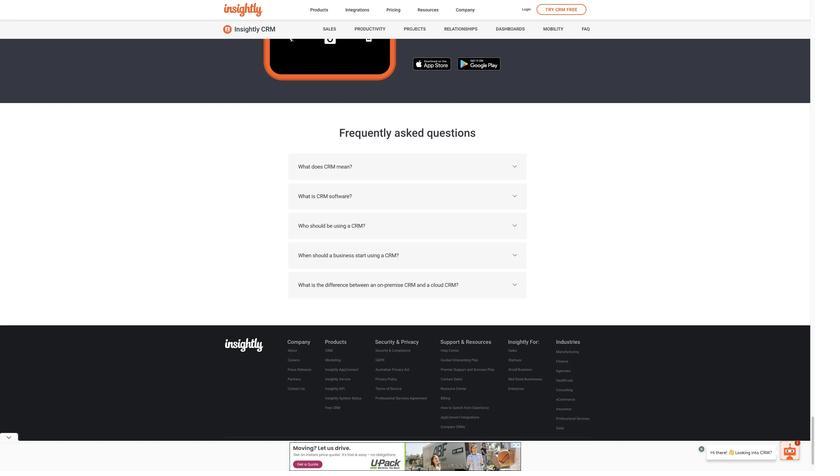Task type: vqa. For each thing, say whether or not it's contained in the screenshot.
The Future of MarTech
no



Task type: describe. For each thing, give the bounding box(es) containing it.
us
[[301, 387, 305, 391]]

business
[[518, 368, 533, 372]]

professional for professional services agreement
[[376, 397, 395, 401]]

1 vertical spatial free
[[326, 406, 332, 410]]

0 vertical spatial service
[[340, 377, 351, 382]]

dashboards
[[496, 26, 525, 32]]

1 horizontal spatial terms
[[466, 454, 476, 459]]

integrations link
[[346, 6, 370, 15]]

does
[[312, 164, 323, 170]]

careers link
[[288, 357, 300, 364]]

mid-
[[509, 377, 516, 382]]

©
[[308, 454, 311, 459]]

0 vertical spatial using
[[334, 223, 346, 229]]

success
[[474, 368, 487, 372]]

1 vertical spatial privacy policy link
[[520, 454, 545, 459]]

on-
[[378, 282, 385, 288]]

2 horizontal spatial service
[[482, 454, 495, 459]]

client's
[[475, 24, 491, 30]]

insightly logo image for topmost insightly logo link
[[224, 3, 262, 17]]

amount
[[445, 16, 463, 22]]

privacy inside "link"
[[392, 368, 404, 372]]

0 horizontal spatial privacy policy
[[376, 377, 397, 382]]

relationships
[[445, 26, 478, 32]]

compliance
[[392, 349, 411, 353]]

press releases link
[[288, 367, 312, 374]]

faq link
[[582, 20, 590, 39]]

center for resource center
[[457, 387, 467, 391]]

projects link
[[404, 20, 426, 39]]

dashboards link
[[496, 20, 525, 39]]

contact for contact us
[[288, 387, 300, 391]]

1 horizontal spatial sales link
[[509, 348, 518, 355]]

what for what is the difference between an on-premise crm and a cloud crm?
[[298, 282, 311, 288]]

small business
[[509, 368, 533, 372]]

0 horizontal spatial plan
[[472, 358, 479, 362]]

from
[[464, 406, 472, 410]]

try insightly free link
[[413, 454, 443, 459]]

& for compliance
[[389, 349, 391, 353]]

how to switch from salesforce
[[441, 406, 489, 410]]

security & privacy
[[375, 339, 419, 345]]

security & compliance link
[[375, 348, 411, 355]]

should for when
[[313, 252, 328, 259]]

insightly crm link
[[223, 20, 276, 39]]

marketing link
[[325, 357, 342, 364]]

easily
[[487, 8, 500, 14]]

mid-sized businesses link
[[509, 376, 543, 383]]

190731 ios button image
[[413, 57, 451, 70]]

finance link
[[556, 358, 569, 365]]

consulting link
[[556, 387, 574, 394]]

1 vertical spatial crm?
[[385, 252, 399, 259]]

insightly system status
[[326, 397, 362, 401]]

appconnect inside "link"
[[340, 368, 359, 372]]

field
[[435, 8, 446, 14]]

and inside field salespeople can easily change the status and amount of an opportunity—or create a new one—right at the
[[435, 16, 444, 22]]

insightly service link
[[325, 376, 351, 383]]

sales for the top sales link
[[323, 26, 336, 32]]

0 horizontal spatial and
[[417, 282, 426, 288]]

insurance
[[557, 407, 572, 411]]

industries link
[[556, 339, 581, 346]]

1 horizontal spatial plan
[[488, 368, 495, 372]]

should for who
[[310, 223, 326, 229]]

client's location.
[[475, 24, 512, 30]]

when
[[298, 252, 312, 259]]

startups link
[[509, 357, 522, 364]]

1 vertical spatial products
[[325, 339, 347, 345]]

premise
[[385, 282, 404, 288]]

insightly for insightly crm
[[235, 25, 260, 33]]

help
[[441, 349, 448, 353]]

a right start
[[381, 252, 384, 259]]

0 vertical spatial products
[[311, 7, 328, 12]]

2 vertical spatial of
[[477, 454, 481, 459]]

try for try crm free
[[546, 7, 555, 12]]

be
[[327, 223, 333, 229]]

solar link
[[556, 425, 565, 432]]

2 horizontal spatial the
[[520, 8, 528, 14]]

1 horizontal spatial the
[[466, 24, 473, 30]]

is for crm
[[312, 193, 316, 200]]

what for what does crm mean?
[[298, 164, 311, 170]]

status
[[529, 8, 544, 14]]

1 vertical spatial of
[[387, 387, 390, 391]]

center for help center
[[449, 349, 459, 353]]

startups
[[509, 358, 522, 362]]

try crm free
[[546, 7, 578, 12]]

help center
[[441, 349, 459, 353]]

0 horizontal spatial policy
[[388, 377, 397, 382]]

can
[[477, 8, 486, 14]]

new
[[536, 16, 546, 22]]

0 vertical spatial support
[[441, 339, 460, 345]]

who
[[298, 223, 309, 229]]

insightly logo image for bottom insightly logo link
[[225, 338, 263, 352]]

australian privacy act
[[376, 368, 410, 372]]

manufacturing link
[[556, 349, 580, 356]]

healthcare link
[[556, 377, 574, 384]]

0 horizontal spatial terms of service link
[[375, 386, 402, 393]]

enterprise link
[[509, 386, 525, 393]]

australian privacy act link
[[375, 367, 410, 374]]

1 horizontal spatial privacy policy
[[520, 454, 544, 459]]

1 horizontal spatial sales
[[454, 377, 463, 382]]

gdpr
[[376, 358, 385, 362]]

premier support and success plan link
[[441, 367, 495, 374]]

salespeople
[[447, 8, 476, 14]]

api
[[340, 387, 345, 391]]

what is the difference between an on-premise crm and a cloud crm?
[[298, 282, 459, 288]]

about
[[288, 349, 297, 353]]

professional services
[[557, 417, 590, 421]]

contact us
[[288, 387, 305, 391]]

try crm free button
[[537, 4, 587, 15]]

insightly for insightly system status
[[326, 397, 339, 401]]

services for professional services agreement
[[396, 397, 409, 401]]

cloud
[[431, 282, 444, 288]]

insightly api link
[[325, 386, 345, 393]]

free crm link
[[325, 405, 341, 412]]

free for try crm free
[[567, 7, 578, 12]]

businesses
[[525, 377, 543, 382]]

1 vertical spatial using
[[368, 252, 380, 259]]

compare crms link
[[441, 424, 466, 431]]

security for security & compliance
[[376, 349, 388, 353]]

services for professional services
[[577, 417, 590, 421]]

switch
[[453, 406, 464, 410]]

one—right
[[435, 24, 459, 30]]

frequently asked questions
[[340, 127, 476, 140]]

professional services agreement
[[376, 397, 427, 401]]

partners link
[[288, 376, 302, 383]]

press releases
[[288, 368, 312, 372]]

insightly for insightly appconnect
[[326, 368, 339, 372]]

between
[[350, 282, 369, 288]]

0 horizontal spatial crm?
[[352, 223, 365, 229]]

insightly api
[[326, 387, 345, 391]]

when should a business start using a crm?
[[298, 252, 399, 259]]

professional services link
[[556, 416, 591, 423]]



Task type: locate. For each thing, give the bounding box(es) containing it.
center right help
[[449, 349, 459, 353]]

faq
[[582, 26, 590, 32]]

try inside button
[[546, 7, 555, 12]]

1 vertical spatial resources
[[466, 339, 492, 345]]

1 horizontal spatial try
[[546, 7, 555, 12]]

0 vertical spatial try
[[546, 7, 555, 12]]

difference
[[325, 282, 349, 288]]

using right be
[[334, 223, 346, 229]]

1 horizontal spatial contact
[[441, 377, 453, 382]]

0 horizontal spatial service
[[340, 377, 351, 382]]

0 vertical spatial policy
[[388, 377, 397, 382]]

1 vertical spatial company
[[288, 339, 311, 345]]

0 horizontal spatial free
[[326, 406, 332, 410]]

2 horizontal spatial &
[[461, 339, 465, 345]]

mobility
[[544, 26, 564, 32]]

try for try insightly free
[[413, 454, 419, 459]]

0 vertical spatial should
[[310, 223, 326, 229]]

insightly inside "link"
[[326, 368, 339, 372]]

0 horizontal spatial of
[[387, 387, 390, 391]]

press
[[288, 368, 297, 372]]

agencies
[[557, 369, 571, 373]]

0 vertical spatial company
[[456, 7, 475, 12]]

inc.
[[337, 454, 343, 459]]

copyright © 2023 insightly, inc.
[[291, 454, 343, 459]]

of
[[465, 16, 470, 22], [387, 387, 390, 391], [477, 454, 481, 459]]

0 vertical spatial terms of service link
[[375, 386, 402, 393]]

2 vertical spatial and
[[467, 368, 473, 372]]

2 vertical spatial free
[[435, 454, 443, 459]]

&
[[397, 339, 400, 345], [461, 339, 465, 345], [389, 349, 391, 353]]

free for try insightly free
[[435, 454, 443, 459]]

integrations up productivity
[[346, 7, 370, 12]]

using right start
[[368, 252, 380, 259]]

pricing link
[[387, 6, 401, 15]]

1 vertical spatial contact
[[288, 387, 300, 391]]

insightly appconnect link
[[325, 367, 359, 374]]

a right be
[[348, 223, 351, 229]]

resources up projects
[[418, 7, 439, 12]]

mobility link
[[544, 20, 564, 39]]

manufacturing
[[557, 350, 579, 354]]

0 vertical spatial privacy policy
[[376, 377, 397, 382]]

consulting
[[557, 388, 573, 392]]

partners
[[288, 377, 301, 382]]

0 horizontal spatial privacy policy link
[[375, 376, 398, 383]]

an down company link
[[471, 16, 477, 22]]

company
[[456, 7, 475, 12], [288, 339, 311, 345]]

sales link down products link
[[323, 20, 336, 39]]

1 vertical spatial policy
[[534, 454, 544, 459]]

& for privacy
[[397, 339, 400, 345]]

0 vertical spatial privacy policy link
[[375, 376, 398, 383]]

free inside button
[[567, 7, 578, 12]]

resource center link
[[441, 386, 467, 393]]

professional down insurance link
[[557, 417, 576, 421]]

a
[[532, 16, 535, 22], [348, 223, 351, 229], [330, 252, 333, 259], [381, 252, 384, 259], [427, 282, 430, 288]]

0 horizontal spatial terms of service
[[376, 387, 402, 391]]

0 vertical spatial resources
[[418, 7, 439, 12]]

1 vertical spatial sales
[[509, 349, 517, 353]]

premier
[[441, 368, 453, 372]]

create
[[516, 16, 530, 22]]

security for security & privacy
[[375, 339, 395, 345]]

insightly logo image
[[224, 3, 262, 17], [225, 338, 263, 352]]

professional inside 'link'
[[557, 417, 576, 421]]

services inside 'link'
[[577, 417, 590, 421]]

the right at
[[466, 24, 473, 30]]

company up the amount
[[456, 7, 475, 12]]

pricing
[[387, 7, 401, 12]]

1 vertical spatial the
[[466, 24, 473, 30]]

what down the when
[[298, 282, 311, 288]]

1 vertical spatial an
[[371, 282, 376, 288]]

& up compliance
[[397, 339, 400, 345]]

how to switch from salesforce link
[[441, 405, 490, 412]]

0 vertical spatial insightly logo image
[[224, 3, 262, 17]]

insightly crm
[[235, 25, 276, 33]]

resources
[[418, 7, 439, 12], [466, 339, 492, 345]]

insightly for insightly service
[[326, 377, 339, 382]]

an inside field salespeople can easily change the status and amount of an opportunity—or create a new one—right at the
[[471, 16, 477, 22]]

terms down crms
[[466, 454, 476, 459]]

insightly,
[[322, 454, 336, 459]]

australian
[[376, 368, 392, 372]]

the up create
[[520, 8, 528, 14]]

insightly for insightly for:
[[509, 339, 529, 345]]

1 horizontal spatial service
[[391, 387, 402, 391]]

contact for contact sales
[[441, 377, 453, 382]]

0 vertical spatial appconnect
[[340, 368, 359, 372]]

1 horizontal spatial professional
[[557, 417, 576, 421]]

0 vertical spatial center
[[449, 349, 459, 353]]

0 horizontal spatial services
[[396, 397, 409, 401]]

1 vertical spatial terms
[[466, 454, 476, 459]]

a inside field salespeople can easily change the status and amount of an opportunity—or create a new one—right at the
[[532, 16, 535, 22]]

0 horizontal spatial resources
[[418, 7, 439, 12]]

plan right success
[[488, 368, 495, 372]]

& for resources
[[461, 339, 465, 345]]

a left business
[[330, 252, 333, 259]]

0 horizontal spatial sales
[[323, 26, 336, 32]]

is left "software?"
[[312, 193, 316, 200]]

small
[[509, 368, 518, 372]]

marketing
[[326, 358, 341, 362]]

free crm
[[326, 406, 341, 410]]

enterprise
[[509, 387, 525, 391]]

1 what from the top
[[298, 164, 311, 170]]

1 vertical spatial security
[[376, 349, 388, 353]]

2 vertical spatial the
[[317, 282, 324, 288]]

contact down premier
[[441, 377, 453, 382]]

1 horizontal spatial crm?
[[385, 252, 399, 259]]

appconnect up insightly service
[[340, 368, 359, 372]]

0 horizontal spatial try
[[413, 454, 419, 459]]

1 vertical spatial insightly logo link
[[225, 338, 263, 353]]

2 horizontal spatial free
[[567, 7, 578, 12]]

an left on-
[[371, 282, 376, 288]]

1 vertical spatial service
[[391, 387, 402, 391]]

insurance link
[[556, 406, 572, 413]]

should right the when
[[313, 252, 328, 259]]

terms of service
[[376, 387, 402, 391], [466, 454, 495, 459]]

the left the "difference"
[[317, 282, 324, 288]]

status
[[352, 397, 362, 401]]

1 vertical spatial terms of service
[[466, 454, 495, 459]]

login link
[[523, 7, 531, 13]]

healthcare
[[557, 379, 574, 383]]

& left compliance
[[389, 349, 391, 353]]

support down the guided onboarding plan link
[[454, 368, 467, 372]]

opportunity—or
[[478, 16, 514, 22]]

contact
[[441, 377, 453, 382], [288, 387, 300, 391]]

1 vertical spatial terms of service link
[[465, 454, 495, 459]]

is
[[312, 193, 316, 200], [312, 282, 316, 288]]

0 vertical spatial and
[[435, 16, 444, 22]]

1 horizontal spatial services
[[577, 417, 590, 421]]

who should be using a crm?
[[298, 223, 365, 229]]

crm inside button
[[556, 7, 566, 12]]

a left cloud
[[427, 282, 430, 288]]

1 vertical spatial what
[[298, 193, 311, 200]]

0 vertical spatial insightly logo link
[[224, 3, 300, 17]]

terms of service link
[[375, 386, 402, 393], [465, 454, 495, 459]]

0 vertical spatial services
[[396, 397, 409, 401]]

1 vertical spatial try
[[413, 454, 419, 459]]

guided onboarding plan link
[[441, 357, 479, 364]]

an
[[471, 16, 477, 22], [371, 282, 376, 288]]

crm? right cloud
[[445, 282, 459, 288]]

what is crm software?
[[298, 193, 352, 200]]

sales up startups
[[509, 349, 517, 353]]

contact sales
[[441, 377, 463, 382]]

1 horizontal spatial free
[[435, 454, 443, 459]]

0 vertical spatial of
[[465, 16, 470, 22]]

1 vertical spatial integrations
[[461, 416, 480, 420]]

professional right status
[[376, 397, 395, 401]]

guided
[[441, 358, 452, 362]]

0 horizontal spatial appconnect
[[340, 368, 359, 372]]

0 vertical spatial the
[[520, 8, 528, 14]]

is for the
[[312, 282, 316, 288]]

billing
[[441, 397, 451, 401]]

what up who
[[298, 193, 311, 200]]

frequently
[[340, 127, 392, 140]]

0 vertical spatial integrations
[[346, 7, 370, 12]]

1 horizontal spatial appconnect
[[441, 416, 460, 420]]

resources up onboarding in the right bottom of the page
[[466, 339, 492, 345]]

1 horizontal spatial of
[[465, 16, 470, 22]]

2 what from the top
[[298, 193, 311, 200]]

1 is from the top
[[312, 193, 316, 200]]

appconnect integrations link
[[441, 414, 480, 421]]

for:
[[530, 339, 540, 345]]

1 horizontal spatial an
[[471, 16, 477, 22]]

0 vertical spatial sales link
[[323, 20, 336, 39]]

products
[[311, 7, 328, 12], [325, 339, 347, 345]]

1 vertical spatial privacy policy
[[520, 454, 544, 459]]

2 vertical spatial service
[[482, 454, 495, 459]]

what left the does at the top
[[298, 164, 311, 170]]

change
[[502, 8, 519, 14]]

what for what is crm software?
[[298, 193, 311, 200]]

2 is from the top
[[312, 282, 316, 288]]

contact sales link
[[441, 376, 463, 383]]

sales for the right sales link
[[509, 349, 517, 353]]

is left the "difference"
[[312, 282, 316, 288]]

ecommerce
[[557, 398, 576, 402]]

insightly
[[235, 25, 260, 33], [509, 339, 529, 345], [326, 368, 339, 372], [326, 377, 339, 382], [326, 387, 339, 391], [326, 397, 339, 401], [420, 454, 435, 459]]

integrations down from
[[461, 416, 480, 420]]

security up gdpr
[[376, 349, 388, 353]]

1 vertical spatial support
[[454, 368, 467, 372]]

0 horizontal spatial sales link
[[323, 20, 336, 39]]

1 vertical spatial center
[[457, 387, 467, 391]]

billing link
[[441, 395, 451, 402]]

how
[[441, 406, 448, 410]]

and down field
[[435, 16, 444, 22]]

0 horizontal spatial using
[[334, 223, 346, 229]]

0 horizontal spatial terms
[[376, 387, 386, 391]]

crm? up premise
[[385, 252, 399, 259]]

1 vertical spatial appconnect
[[441, 416, 460, 420]]

a left new
[[532, 16, 535, 22]]

plan up success
[[472, 358, 479, 362]]

2 horizontal spatial and
[[467, 368, 473, 372]]

and
[[435, 16, 444, 22], [417, 282, 426, 288], [467, 368, 473, 372]]

2 horizontal spatial of
[[477, 454, 481, 459]]

appconnect
[[340, 368, 359, 372], [441, 416, 460, 420]]

3 what from the top
[[298, 282, 311, 288]]

and left success
[[467, 368, 473, 372]]

company up about
[[288, 339, 311, 345]]

appconnect down to
[[441, 416, 460, 420]]

0 vertical spatial plan
[[472, 358, 479, 362]]

free
[[567, 7, 578, 12], [326, 406, 332, 410], [435, 454, 443, 459]]

professional
[[376, 397, 395, 401], [557, 417, 576, 421]]

professional for professional services
[[557, 417, 576, 421]]

insightly for:
[[509, 339, 540, 345]]

center right resource
[[457, 387, 467, 391]]

what
[[298, 164, 311, 170], [298, 193, 311, 200], [298, 282, 311, 288]]

insightly for insightly api
[[326, 387, 339, 391]]

professional services agreement link
[[375, 395, 428, 402]]

sales up the resource center
[[454, 377, 463, 382]]

1 vertical spatial and
[[417, 282, 426, 288]]

projects
[[404, 26, 426, 32]]

1 vertical spatial insightly logo image
[[225, 338, 263, 352]]

0 horizontal spatial integrations
[[346, 7, 370, 12]]

0 vertical spatial free
[[567, 7, 578, 12]]

try
[[546, 7, 555, 12], [413, 454, 419, 459]]

1 vertical spatial is
[[312, 282, 316, 288]]

1 horizontal spatial using
[[368, 252, 380, 259]]

of inside field salespeople can easily change the status and amount of an opportunity—or create a new one—right at the
[[465, 16, 470, 22]]

and left cloud
[[417, 282, 426, 288]]

2 vertical spatial what
[[298, 282, 311, 288]]

& up onboarding in the right bottom of the page
[[461, 339, 465, 345]]

0 vertical spatial an
[[471, 16, 477, 22]]

1 vertical spatial professional
[[557, 417, 576, 421]]

support & resources
[[441, 339, 492, 345]]

1 horizontal spatial privacy policy link
[[520, 454, 545, 459]]

support up help center
[[441, 339, 460, 345]]

2 vertical spatial crm?
[[445, 282, 459, 288]]

190731 gplay button image
[[458, 57, 501, 70]]

contact left us
[[288, 387, 300, 391]]

should left be
[[310, 223, 326, 229]]

appconnect integrations
[[441, 416, 480, 420]]

productivity link
[[355, 20, 386, 39]]

1 vertical spatial sales link
[[509, 348, 518, 355]]

2 horizontal spatial sales
[[509, 349, 517, 353]]

solar
[[557, 426, 565, 431]]

guided onboarding plan
[[441, 358, 479, 362]]

security up the security & compliance
[[375, 339, 395, 345]]

sales down products link
[[323, 26, 336, 32]]

1 horizontal spatial company
[[456, 7, 475, 12]]

at
[[460, 24, 465, 30]]

privacy policy link
[[375, 376, 398, 383], [520, 454, 545, 459]]

crm? right be
[[352, 223, 365, 229]]

181001 img mobile card reader image
[[272, 0, 388, 49]]

ecommerce link
[[556, 397, 576, 404]]

terms down australian
[[376, 387, 386, 391]]

0 vertical spatial terms of service
[[376, 387, 402, 391]]

sales link up startups
[[509, 348, 518, 355]]

asked
[[395, 127, 424, 140]]

2023
[[312, 454, 321, 459]]



